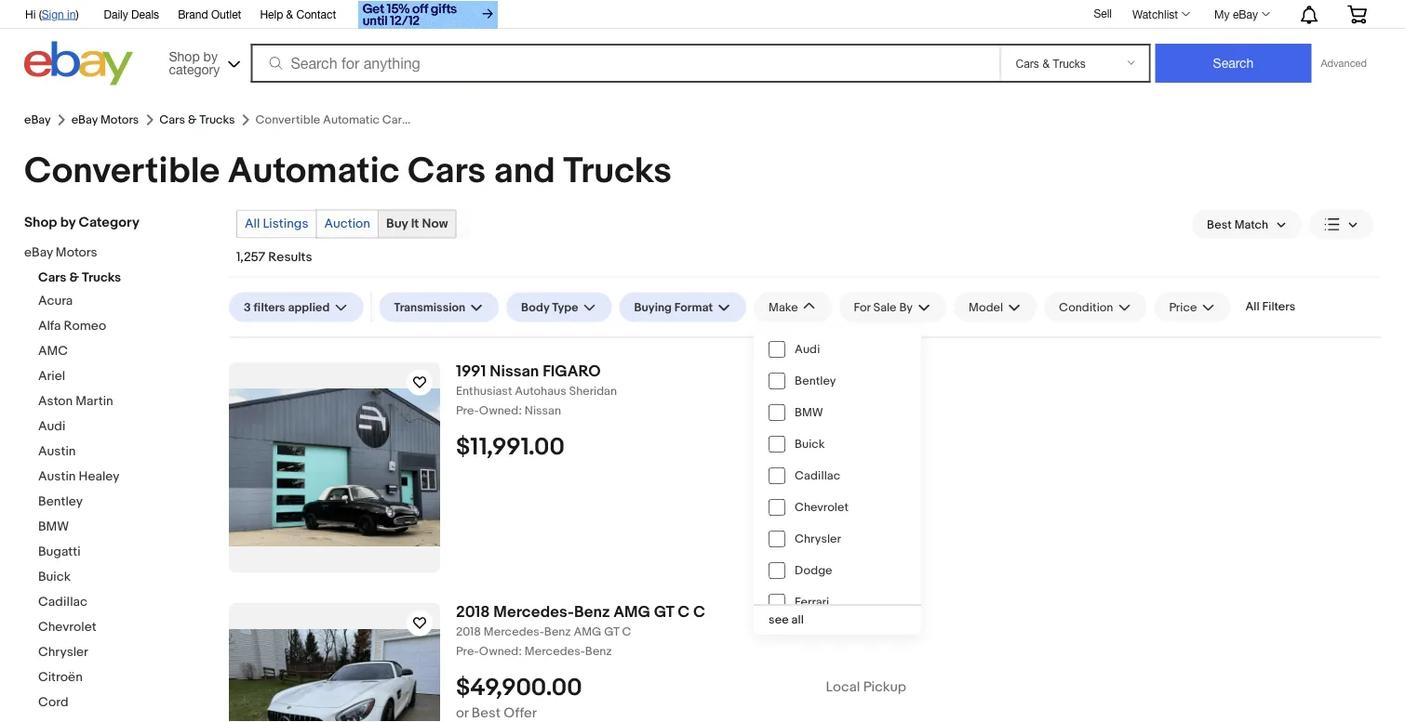 Task type: vqa. For each thing, say whether or not it's contained in the screenshot.
the bottommost Set
no



Task type: describe. For each thing, give the bounding box(es) containing it.
local inside 30m 30s local pickup
[[826, 458, 860, 475]]

results
[[268, 249, 312, 265]]

1 horizontal spatial chevrolet link
[[754, 492, 921, 523]]

aston
[[38, 394, 73, 410]]

1 2018 from the top
[[456, 603, 490, 622]]

owned inside 2018 mercedes-benz amg gt c c 2018 mercedes-benz amg gt c pre-owned : mercedes-benz
[[479, 645, 518, 660]]

motors for ebay motors
[[100, 113, 139, 127]]

1 vertical spatial ebay motors link
[[24, 245, 201, 263]]

bugatti link
[[38, 545, 215, 562]]

cord
[[38, 696, 68, 711]]

0 vertical spatial buick link
[[754, 428, 921, 460]]

make button
[[754, 293, 831, 322]]

0 vertical spatial ebay motors link
[[71, 113, 139, 127]]

: inside 2018 mercedes-benz amg gt c c 2018 mercedes-benz amg gt c pre-owned : mercedes-benz
[[518, 645, 522, 660]]

trucks for automatic
[[563, 150, 672, 193]]

offer
[[504, 706, 537, 722]]

watchlist link
[[1122, 3, 1199, 25]]

citroën
[[38, 670, 83, 686]]

auction
[[324, 216, 370, 232]]

austin healey link
[[38, 469, 215, 487]]

2 vertical spatial benz
[[585, 645, 612, 660]]

(
[[39, 7, 42, 20]]

1 vertical spatial benz
[[544, 626, 571, 640]]

all listings
[[245, 216, 308, 232]]

1 horizontal spatial cars
[[159, 113, 185, 127]]

sheridan
[[569, 385, 617, 399]]

contact
[[296, 7, 336, 20]]

30s
[[858, 439, 882, 455]]

: inside 1991 nissan figaro enthusiast autohaus sheridan pre-owned : nissan
[[518, 404, 522, 419]]

1 horizontal spatial chrysler
[[795, 532, 841, 546]]

buy it now link
[[379, 211, 455, 238]]

account navigation
[[15, 0, 1381, 31]]

bugatti
[[38, 545, 81, 561]]

2018 mercedes-benz amg gt c c 2018 mercedes-benz amg gt c pre-owned : mercedes-benz
[[456, 603, 705, 660]]

1 horizontal spatial c
[[678, 603, 690, 622]]

1 austin from the top
[[38, 444, 76, 460]]

dodge
[[795, 564, 832, 578]]

and
[[494, 150, 555, 193]]

2018 mercedes-benz amg gt c c image
[[229, 630, 440, 723]]

aston martin link
[[38, 394, 215, 412]]

0 vertical spatial benz
[[574, 603, 610, 622]]

shop
[[24, 214, 57, 231]]

pickup inside 30m 30s local pickup
[[863, 458, 906, 475]]

0 vertical spatial chevrolet
[[795, 500, 848, 515]]

category
[[79, 214, 139, 231]]

1 vertical spatial bmw link
[[38, 520, 215, 537]]

best
[[472, 706, 501, 722]]

chrysler inside ebay motors cars & trucks acura alfa romeo amc ariel aston martin audi austin austin healey bentley bmw bugatti buick cadillac chevrolet chrysler citroën cord
[[38, 645, 88, 661]]

daily deals
[[104, 7, 159, 20]]

bentley inside ebay motors cars & trucks acura alfa romeo amc ariel aston martin audi austin austin healey bentley bmw bugatti buick cadillac chevrolet chrysler citroën cord
[[38, 495, 83, 510]]

convertible automatic cars and trucks
[[24, 150, 672, 193]]

help & contact
[[260, 7, 336, 20]]

1991 nissan figaro enthusiast autohaus sheridan pre-owned : nissan
[[456, 362, 617, 419]]

daily deals link
[[104, 5, 159, 25]]

amc
[[38, 344, 68, 360]]

healey
[[79, 469, 119, 485]]

1 horizontal spatial audi
[[795, 342, 820, 357]]

bmw inside ebay motors cars & trucks acura alfa romeo amc ariel aston martin audi austin austin healey bentley bmw bugatti buick cadillac chevrolet chrysler citroën cord
[[38, 520, 69, 535]]

sell
[[1094, 7, 1112, 20]]

all for all listings
[[245, 216, 260, 232]]

1991 nissan figaro link
[[456, 362, 1381, 382]]

1 vertical spatial nissan
[[525, 404, 561, 419]]

0 horizontal spatial c
[[622, 626, 631, 640]]

make
[[769, 300, 798, 315]]

0 vertical spatial nissan
[[490, 362, 539, 381]]

hi ( sign in )
[[25, 7, 79, 20]]

hi
[[25, 7, 36, 20]]

outlet
[[211, 7, 241, 20]]

2 horizontal spatial c
[[693, 603, 705, 622]]

see all
[[769, 614, 804, 628]]

in
[[67, 7, 76, 20]]

local pickup or best offer
[[456, 680, 906, 722]]

0 vertical spatial trucks
[[199, 113, 235, 127]]

none submit inside banner
[[1155, 44, 1311, 83]]

1,257
[[236, 249, 265, 265]]

1991 nissan figaro image
[[229, 389, 440, 547]]

dodge link
[[754, 555, 921, 587]]

ebay for ebay motors cars & trucks acura alfa romeo amc ariel aston martin audi austin austin healey bentley bmw bugatti buick cadillac chevrolet chrysler citroën cord
[[24, 245, 53, 261]]

listings
[[263, 216, 308, 232]]

ebay motors cars & trucks acura alfa romeo amc ariel aston martin audi austin austin healey bentley bmw bugatti buick cadillac chevrolet chrysler citroën cord
[[24, 245, 121, 711]]

1991
[[456, 362, 486, 381]]

0 vertical spatial mercedes-
[[493, 603, 574, 622]]

cars & trucks link
[[159, 113, 235, 127]]

get an extra 15% off image
[[358, 1, 498, 29]]

ebay inside my ebay link
[[1233, 7, 1258, 20]]

martin
[[76, 394, 113, 410]]

by
[[60, 214, 75, 231]]

ariel link
[[38, 369, 215, 387]]

help
[[260, 7, 283, 20]]

1 vertical spatial chevrolet link
[[38, 620, 215, 638]]

citroën link
[[38, 670, 215, 688]]

0 horizontal spatial bentley link
[[38, 495, 215, 512]]

& for cars
[[188, 113, 197, 127]]

1 vertical spatial cadillac link
[[38, 595, 215, 613]]

see
[[769, 614, 789, 628]]

motors for ebay motors cars & trucks acura alfa romeo amc ariel aston martin audi austin austin healey bentley bmw bugatti buick cadillac chevrolet chrysler citroën cord
[[56, 245, 97, 261]]

ariel
[[38, 369, 65, 385]]

pre- inside 2018 mercedes-benz amg gt c c 2018 mercedes-benz amg gt c pre-owned : mercedes-benz
[[456, 645, 479, 660]]

$11,991.00
[[456, 433, 565, 462]]

1 horizontal spatial gt
[[654, 603, 674, 622]]

automatic
[[228, 150, 400, 193]]

help & contact link
[[260, 5, 336, 25]]

$49,900.00
[[456, 674, 582, 703]]

ebay for ebay motors
[[71, 113, 98, 127]]

2 vertical spatial mercedes-
[[525, 645, 585, 660]]

ebay link
[[24, 113, 51, 127]]

audi inside ebay motors cars & trucks acura alfa romeo amc ariel aston martin audi austin austin healey bentley bmw bugatti buick cadillac chevrolet chrysler citroën cord
[[38, 419, 66, 435]]

pre- inside 1991 nissan figaro enthusiast autohaus sheridan pre-owned : nissan
[[456, 404, 479, 419]]



Task type: locate. For each thing, give the bounding box(es) containing it.
buick link
[[754, 428, 921, 460], [38, 570, 215, 588]]

cars for motors
[[38, 270, 66, 286]]

chevrolet link up citroën link
[[38, 620, 215, 638]]

1 horizontal spatial &
[[188, 113, 197, 127]]

pickup inside local pickup or best offer
[[863, 680, 906, 696]]

1 vertical spatial bentley
[[38, 495, 83, 510]]

0 horizontal spatial buick
[[38, 570, 71, 586]]

0 horizontal spatial all
[[245, 216, 260, 232]]

2 horizontal spatial trucks
[[563, 150, 672, 193]]

cars & trucks
[[159, 113, 235, 127]]

0 vertical spatial motors
[[100, 113, 139, 127]]

sign in link
[[42, 7, 76, 20]]

ebay right 'ebay' link
[[71, 113, 98, 127]]

gt
[[654, 603, 674, 622], [604, 626, 619, 640]]

watchlist
[[1132, 7, 1178, 20]]

1 horizontal spatial amg
[[613, 603, 650, 622]]

all for all filters
[[1245, 300, 1260, 315]]

pre- down enthusiast
[[456, 404, 479, 419]]

cadillac down 30m on the right of the page
[[795, 469, 840, 483]]

chrysler link up citroën link
[[38, 645, 215, 663]]

0 horizontal spatial bentley
[[38, 495, 83, 510]]

buick down bugatti
[[38, 570, 71, 586]]

1 pickup from the top
[[863, 458, 906, 475]]

ferrari link
[[754, 587, 921, 618]]

2 pickup from the top
[[863, 680, 906, 696]]

shop by category
[[24, 214, 139, 231]]

bmw link up 30m on the right of the page
[[754, 397, 921, 428]]

enthusiast
[[456, 385, 512, 399]]

0 vertical spatial bmw link
[[754, 397, 921, 428]]

cars for automatic
[[408, 150, 486, 193]]

bentley link up 30m on the right of the page
[[754, 365, 921, 397]]

1 vertical spatial chrysler link
[[38, 645, 215, 663]]

30m
[[826, 439, 855, 455]]

audi link down make dropdown button
[[754, 334, 921, 365]]

all left filters at the right top of page
[[1245, 300, 1260, 315]]

motors down shop by category
[[56, 245, 97, 261]]

cadillac down bugatti
[[38, 595, 87, 611]]

ebay motors link up convertible
[[71, 113, 139, 127]]

all listings link
[[237, 211, 316, 238]]

& inside "help & contact" link
[[286, 7, 293, 20]]

austin link
[[38, 444, 215, 462]]

cars
[[159, 113, 185, 127], [408, 150, 486, 193], [38, 270, 66, 286]]

: down autohaus on the bottom of page
[[518, 404, 522, 419]]

cars up acura
[[38, 270, 66, 286]]

1,257 results
[[236, 249, 312, 265]]

0 vertical spatial cadillac
[[795, 469, 840, 483]]

my
[[1214, 7, 1230, 20]]

austin down aston at the bottom left of page
[[38, 444, 76, 460]]

chevrolet inside ebay motors cars & trucks acura alfa romeo amc ariel aston martin audi austin austin healey bentley bmw bugatti buick cadillac chevrolet chrysler citroën cord
[[38, 620, 96, 636]]

1 horizontal spatial bentley
[[795, 374, 836, 388]]

deals
[[131, 7, 159, 20]]

0 vertical spatial bmw
[[795, 405, 823, 420]]

all up 1,257
[[245, 216, 260, 232]]

0 horizontal spatial cars
[[38, 270, 66, 286]]

pickup down 30s
[[863, 458, 906, 475]]

chrysler link up dodge
[[754, 523, 921, 555]]

0 vertical spatial cadillac link
[[754, 460, 921, 492]]

1 vertical spatial chrysler
[[38, 645, 88, 661]]

buy it now
[[386, 216, 448, 232]]

2 horizontal spatial cars
[[408, 150, 486, 193]]

local inside local pickup or best offer
[[826, 680, 860, 696]]

cars right ebay motors
[[159, 113, 185, 127]]

2 vertical spatial &
[[69, 270, 79, 286]]

my ebay link
[[1204, 3, 1278, 25]]

1 horizontal spatial bentley link
[[754, 365, 921, 397]]

motors
[[100, 113, 139, 127], [56, 245, 97, 261]]

1 vertical spatial amg
[[574, 626, 601, 640]]

1 horizontal spatial trucks
[[199, 113, 235, 127]]

1 vertical spatial &
[[188, 113, 197, 127]]

& up acura
[[69, 270, 79, 286]]

pickup
[[863, 458, 906, 475], [863, 680, 906, 696]]

0 vertical spatial all
[[245, 216, 260, 232]]

1 vertical spatial audi
[[38, 419, 66, 435]]

owned inside 1991 nissan figaro enthusiast autohaus sheridan pre-owned : nissan
[[479, 404, 518, 419]]

pickup down 2018 mercedes-benz amg gt c text field
[[863, 680, 906, 696]]

0 vertical spatial amg
[[613, 603, 650, 622]]

2 : from the top
[[518, 645, 522, 660]]

chevrolet link down 30m 30s local pickup
[[754, 492, 921, 523]]

:
[[518, 404, 522, 419], [518, 645, 522, 660]]

2 owned from the top
[[479, 645, 518, 660]]

chevrolet down 30m on the right of the page
[[795, 500, 848, 515]]

auction link
[[317, 211, 378, 238]]

0 vertical spatial buick
[[795, 437, 825, 452]]

0 vertical spatial bentley
[[795, 374, 836, 388]]

0 vertical spatial chrysler link
[[754, 523, 921, 555]]

1 vertical spatial all
[[1245, 300, 1260, 315]]

buick inside ebay motors cars & trucks acura alfa romeo amc ariel aston martin audi austin austin healey bentley bmw bugatti buick cadillac chevrolet chrysler citroën cord
[[38, 570, 71, 586]]

buick left 30m on the right of the page
[[795, 437, 825, 452]]

0 vertical spatial chrysler
[[795, 532, 841, 546]]

0 horizontal spatial bmw
[[38, 520, 69, 535]]

bmw link
[[754, 397, 921, 428], [38, 520, 215, 537]]

chrysler
[[795, 532, 841, 546], [38, 645, 88, 661]]

1 horizontal spatial bmw link
[[754, 397, 921, 428]]

nissan up autohaus on the bottom of page
[[490, 362, 539, 381]]

None submit
[[1155, 44, 1311, 83]]

1 vertical spatial chevrolet
[[38, 620, 96, 636]]

0 horizontal spatial chrysler
[[38, 645, 88, 661]]

1 pre- from the top
[[456, 404, 479, 419]]

1 vertical spatial gt
[[604, 626, 619, 640]]

advanced
[[1321, 57, 1367, 69]]

buy
[[386, 216, 408, 232]]

cadillac link down 30m on the right of the page
[[754, 460, 921, 492]]

now
[[422, 216, 448, 232]]

mercedes-
[[493, 603, 574, 622], [484, 626, 544, 640], [525, 645, 585, 660]]

0 horizontal spatial trucks
[[82, 270, 121, 286]]

benz
[[574, 603, 610, 622], [544, 626, 571, 640], [585, 645, 612, 660]]

it
[[411, 216, 419, 232]]

0 horizontal spatial audi
[[38, 419, 66, 435]]

1 horizontal spatial chevrolet
[[795, 500, 848, 515]]

1 vertical spatial bmw
[[38, 520, 69, 535]]

1 vertical spatial audi link
[[38, 419, 215, 437]]

audi down aston at the bottom left of page
[[38, 419, 66, 435]]

ebay for ebay
[[24, 113, 51, 127]]

all
[[791, 614, 804, 628]]

1 : from the top
[[518, 404, 522, 419]]

0 horizontal spatial amg
[[574, 626, 601, 640]]

nissan
[[490, 362, 539, 381], [525, 404, 561, 419]]

2 vertical spatial cars
[[38, 270, 66, 286]]

0 vertical spatial audi link
[[754, 334, 921, 365]]

romeo
[[64, 319, 106, 335]]

all inside button
[[1245, 300, 1260, 315]]

nissan down autohaus on the bottom of page
[[525, 404, 561, 419]]

: up $49,900.00
[[518, 645, 522, 660]]

2 austin from the top
[[38, 469, 76, 485]]

acura
[[38, 294, 73, 309]]

sign
[[42, 7, 64, 20]]

trucks inside ebay motors cars & trucks acura alfa romeo amc ariel aston martin audi austin austin healey bentley bmw bugatti buick cadillac chevrolet chrysler citroën cord
[[82, 270, 121, 286]]

your shopping cart image
[[1346, 5, 1368, 23]]

filters
[[1262, 300, 1295, 315]]

ebay motors link down category
[[24, 245, 201, 263]]

cadillac link down the bugatti link
[[38, 595, 215, 613]]

0 horizontal spatial chrysler link
[[38, 645, 215, 663]]

1 vertical spatial mercedes-
[[484, 626, 544, 640]]

1 horizontal spatial cadillac
[[795, 469, 840, 483]]

2 2018 from the top
[[456, 626, 481, 640]]

0 vertical spatial cars
[[159, 113, 185, 127]]

0 vertical spatial :
[[518, 404, 522, 419]]

0 vertical spatial &
[[286, 7, 293, 20]]

2018 mercedes-benz amg gt c c link
[[456, 603, 1381, 623]]

cadillac inside ebay motors cars & trucks acura alfa romeo amc ariel aston martin audi austin austin healey bentley bmw bugatti buick cadillac chevrolet chrysler citroën cord
[[38, 595, 87, 611]]

0 horizontal spatial audi link
[[38, 419, 215, 437]]

trucks for motors
[[82, 270, 121, 286]]

all filters
[[1245, 300, 1295, 315]]

ebay left ebay motors
[[24, 113, 51, 127]]

ferrari
[[795, 595, 829, 610]]

0 horizontal spatial gt
[[604, 626, 619, 640]]

2 vertical spatial trucks
[[82, 270, 121, 286]]

0 horizontal spatial bmw link
[[38, 520, 215, 537]]

c
[[678, 603, 690, 622], [693, 603, 705, 622], [622, 626, 631, 640]]

1 vertical spatial buick link
[[38, 570, 215, 588]]

banner
[[15, 0, 1381, 90]]

Enthusiast Autohaus Sheridan text field
[[456, 385, 1381, 399]]

0 horizontal spatial buick link
[[38, 570, 215, 588]]

audi
[[795, 342, 820, 357], [38, 419, 66, 435]]

ebay motors
[[71, 113, 139, 127]]

2 pre- from the top
[[456, 645, 479, 660]]

advanced link
[[1311, 45, 1376, 82]]

bentley link down austin healey link
[[38, 495, 215, 512]]

1 vertical spatial austin
[[38, 469, 76, 485]]

audi down make dropdown button
[[795, 342, 820, 357]]

pre- up the or
[[456, 645, 479, 660]]

audi link down aston martin link
[[38, 419, 215, 437]]

1 horizontal spatial audi link
[[754, 334, 921, 365]]

0 horizontal spatial &
[[69, 270, 79, 286]]

austin left healey
[[38, 469, 76, 485]]

1 vertical spatial :
[[518, 645, 522, 660]]

1 vertical spatial motors
[[56, 245, 97, 261]]

1 local from the top
[[826, 458, 860, 475]]

my ebay
[[1214, 7, 1258, 20]]

banner containing sell
[[15, 0, 1381, 90]]

0 horizontal spatial cadillac link
[[38, 595, 215, 613]]

cars inside ebay motors cars & trucks acura alfa romeo amc ariel aston martin audi austin austin healey bentley bmw bugatti buick cadillac chevrolet chrysler citroën cord
[[38, 270, 66, 286]]

1 vertical spatial cars
[[408, 150, 486, 193]]

brand outlet link
[[178, 5, 241, 25]]

0 horizontal spatial motors
[[56, 245, 97, 261]]

1 vertical spatial owned
[[479, 645, 518, 660]]

None text field
[[456, 404, 1381, 419], [456, 645, 1381, 660], [456, 404, 1381, 419], [456, 645, 1381, 660]]

brand outlet
[[178, 7, 241, 20]]

1 vertical spatial 2018
[[456, 626, 481, 640]]

0 vertical spatial local
[[826, 458, 860, 475]]

motors up convertible
[[100, 113, 139, 127]]

local
[[826, 458, 860, 475], [826, 680, 860, 696]]

0 vertical spatial pickup
[[863, 458, 906, 475]]

ebay inside ebay motors cars & trucks acura alfa romeo amc ariel aston martin audi austin austin healey bentley bmw bugatti buick cadillac chevrolet chrysler citroën cord
[[24, 245, 53, 261]]

alfa romeo link
[[38, 319, 215, 336]]

0 vertical spatial pre-
[[456, 404, 479, 419]]

owned up $49,900.00
[[479, 645, 518, 660]]

1 vertical spatial local
[[826, 680, 860, 696]]

& up convertible
[[188, 113, 197, 127]]

1 owned from the top
[[479, 404, 518, 419]]

1 vertical spatial buick
[[38, 570, 71, 586]]

0 vertical spatial audi
[[795, 342, 820, 357]]

or
[[456, 706, 468, 722]]

1 horizontal spatial all
[[1245, 300, 1260, 315]]

2018 Mercedes-Benz AMG GT C text field
[[456, 626, 1381, 640]]

owned down enthusiast
[[479, 404, 518, 419]]

convertible
[[24, 150, 220, 193]]

brand
[[178, 7, 208, 20]]

ebay down the 'shop'
[[24, 245, 53, 261]]

bentley down healey
[[38, 495, 83, 510]]

1 horizontal spatial buick
[[795, 437, 825, 452]]

1 horizontal spatial motors
[[100, 113, 139, 127]]

sell link
[[1085, 7, 1120, 20]]

autohaus
[[515, 385, 566, 399]]

all filters button
[[1238, 293, 1303, 322]]

0 horizontal spatial chevrolet
[[38, 620, 96, 636]]

figaro
[[543, 362, 601, 381]]

bmw link up the bugatti link
[[38, 520, 215, 537]]

bentley link
[[754, 365, 921, 397], [38, 495, 215, 512]]

)
[[76, 7, 79, 20]]

local down 30m on the right of the page
[[826, 458, 860, 475]]

acura link
[[38, 294, 215, 311]]

1 horizontal spatial chrysler link
[[754, 523, 921, 555]]

2 local from the top
[[826, 680, 860, 696]]

& right help on the left
[[286, 7, 293, 20]]

& for help
[[286, 7, 293, 20]]

cars up now
[[408, 150, 486, 193]]

0 horizontal spatial cadillac
[[38, 595, 87, 611]]

see all button
[[754, 606, 921, 636]]

chrysler up dodge
[[795, 532, 841, 546]]

0 horizontal spatial chevrolet link
[[38, 620, 215, 638]]

&
[[286, 7, 293, 20], [188, 113, 197, 127], [69, 270, 79, 286]]

all
[[245, 216, 260, 232], [1245, 300, 1260, 315]]

cord link
[[38, 696, 215, 713]]

chevrolet link
[[754, 492, 921, 523], [38, 620, 215, 638]]

daily
[[104, 7, 128, 20]]

30m 30s local pickup
[[826, 439, 906, 475]]

motors inside ebay motors cars & trucks acura alfa romeo amc ariel aston martin audi austin austin healey bentley bmw bugatti buick cadillac chevrolet chrysler citroën cord
[[56, 245, 97, 261]]

ebay
[[1233, 7, 1258, 20], [24, 113, 51, 127], [71, 113, 98, 127], [24, 245, 53, 261]]

1 vertical spatial pre-
[[456, 645, 479, 660]]

chrysler up citroën
[[38, 645, 88, 661]]

1 vertical spatial pickup
[[863, 680, 906, 696]]

ebay right my on the right of page
[[1233, 7, 1258, 20]]

bentley up 30m on the right of the page
[[795, 374, 836, 388]]

0 vertical spatial 2018
[[456, 603, 490, 622]]

1 vertical spatial cadillac
[[38, 595, 87, 611]]

cadillac link
[[754, 460, 921, 492], [38, 595, 215, 613]]

& inside ebay motors cars & trucks acura alfa romeo amc ariel aston martin audi austin austin healey bentley bmw bugatti buick cadillac chevrolet chrysler citroën cord
[[69, 270, 79, 286]]

chevrolet up citroën
[[38, 620, 96, 636]]

1 vertical spatial trucks
[[563, 150, 672, 193]]

local down see all button
[[826, 680, 860, 696]]



